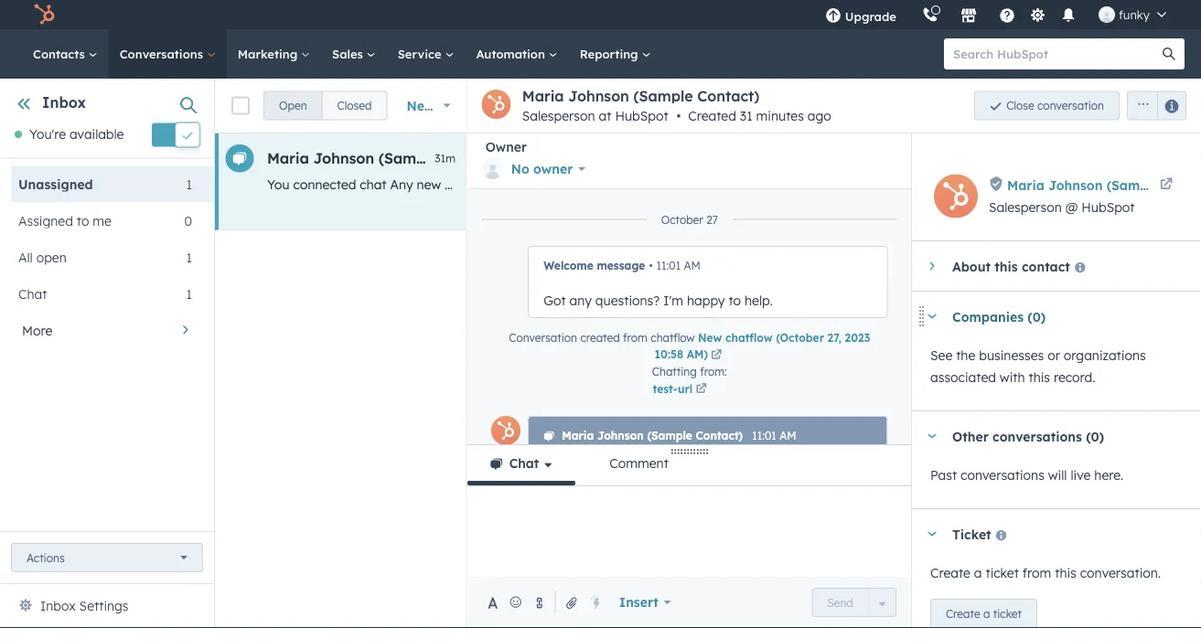 Task type: vqa. For each thing, say whether or not it's contained in the screenshot.
Save in button
no



Task type: describe. For each thing, give the bounding box(es) containing it.
1 horizontal spatial to
[[728, 292, 741, 308]]

(0) inside other conversations (0) dropdown button
[[1086, 428, 1104, 444]]

automation link
[[465, 29, 569, 79]]

ticket
[[952, 526, 991, 542]]

2 group from the left
[[1120, 91, 1186, 120]]

calling icon button
[[915, 3, 946, 27]]

2023
[[844, 331, 870, 344]]

got any questions? i'm happy to help.
[[543, 292, 772, 308]]

a for create a ticket from this conversation.
[[974, 565, 982, 581]]

(october
[[775, 331, 824, 344]]

hubspot image
[[33, 4, 55, 26]]

questions?
[[595, 292, 659, 308]]

close conversation
[[1006, 99, 1104, 113]]

inbox for inbox
[[42, 93, 86, 112]]

insert
[[619, 595, 658, 611]]

1 vertical spatial hubspot
[[1082, 199, 1135, 215]]

chat inside chat button
[[509, 456, 539, 472]]

owner
[[485, 139, 527, 155]]

caret image inside "about this contact" dropdown button
[[930, 261, 934, 272]]

with
[[1000, 370, 1025, 386]]

test
[[995, 177, 1018, 193]]

you
[[267, 177, 290, 193]]

maria johnson (sample contact)
[[267, 149, 505, 167]]

johnson for maria johnson (sample conta
[[1048, 177, 1103, 193]]

2 vertical spatial from
[[1023, 565, 1051, 581]]

create for create a ticket
[[946, 607, 980, 621]]

johnson for maria johnson (sample contact)
[[313, 149, 374, 167]]

chat button
[[467, 445, 576, 486]]

search button
[[1154, 38, 1185, 70]]

chatting
[[652, 365, 696, 379]]

funky button
[[1088, 0, 1177, 29]]

no owner button
[[482, 156, 585, 183]]

past conversations will live here.
[[930, 467, 1124, 483]]

what
[[732, 177, 761, 193]]

no owner
[[511, 161, 573, 177]]

1 vertical spatial from
[[623, 331, 647, 344]]

welcome message • 11:01 am
[[543, 259, 700, 273]]

caret image for companies (0)
[[927, 314, 938, 319]]

close
[[1006, 99, 1034, 113]]

1 vertical spatial •
[[648, 259, 652, 273]]

page
[[1110, 177, 1141, 193]]

from inside row
[[1052, 177, 1081, 193]]

salesperson @ hubspot
[[989, 199, 1135, 215]]

owner
[[533, 161, 573, 177]]

insert button
[[607, 585, 683, 621]]

conversations for will
[[961, 467, 1045, 483]]

new chatflow (october 27, 2023 10:58 am) link
[[654, 331, 870, 364]]

companies (0) button
[[912, 292, 1183, 341]]

1 vertical spatial 11:01
[[752, 429, 776, 443]]

out
[[926, 177, 946, 193]]

send button
[[812, 588, 869, 617]]

link opens in a new window image inside "new chatflow (october 27, 2023 10:58 am)" link
[[710, 347, 721, 364]]

inbox for inbox settings
[[40, 598, 76, 614]]

marketing
[[238, 46, 301, 61]]

or
[[1048, 348, 1060, 364]]

newest
[[407, 97, 453, 113]]

automation
[[476, 46, 549, 61]]

maria for maria johnson (sample contact) 11:01 am
[[561, 429, 593, 443]]

unassigned
[[18, 176, 93, 192]]

help button
[[992, 0, 1023, 29]]

10:58
[[654, 347, 683, 361]]

2 chat from the left
[[1022, 177, 1048, 193]]

salesperson inside maria johnson (sample contact) salesperson at hubspot • created 31 minutes ago
[[522, 108, 595, 124]]

send group
[[812, 588, 896, 617]]

live chat from maria johnson (sample contact) with context you connected chat
any new chats on your website will appear here. choose what you'd like to do next:

try it out 
send a test chat from any page where the tracking code is installed: https://app.hubs row
[[215, 134, 1201, 231]]

all open
[[18, 249, 67, 265]]

settings
[[79, 598, 128, 614]]

johnson for maria johnson (sample contact) 11:01 am
[[597, 429, 643, 443]]

the inside see the businesses or organizations associated with this record.
[[956, 348, 975, 364]]

about
[[952, 258, 991, 274]]

see
[[930, 348, 952, 364]]

1 for all open
[[186, 249, 192, 265]]

Open button
[[263, 91, 322, 120]]

ticket for create a ticket from this conversation.
[[986, 565, 1019, 581]]

where
[[1145, 177, 1181, 193]]

johnson for maria johnson (sample contact) salesperson at hubspot • created 31 minutes ago
[[568, 87, 629, 105]]

funky town image
[[1099, 6, 1115, 23]]

27
[[706, 213, 718, 226]]

record.
[[1054, 370, 1095, 386]]

appear
[[603, 177, 647, 193]]

maria for maria johnson (sample contact)
[[267, 149, 309, 167]]

1 for chat
[[186, 286, 192, 302]]

newest button
[[395, 87, 463, 124]]

1 chat from the left
[[360, 177, 387, 193]]

see the businesses or organizations associated with this record.
[[930, 348, 1146, 386]]

test-url link
[[652, 380, 727, 398]]

comment
[[609, 456, 669, 472]]

1 vertical spatial will
[[1048, 467, 1067, 483]]

0 horizontal spatial any
[[569, 292, 591, 308]]

this inside dropdown button
[[995, 258, 1018, 274]]

choose
[[683, 177, 728, 193]]

27,
[[827, 331, 841, 344]]

maria johnson (sample contact) 11:01 am
[[561, 429, 796, 443]]

caret image
[[927, 532, 938, 537]]

1 horizontal spatial am
[[779, 429, 796, 443]]

all
[[18, 249, 33, 265]]

you're available
[[29, 126, 124, 142]]

i'm
[[663, 292, 683, 308]]

ticket button
[[912, 510, 1183, 559]]

your
[[500, 177, 527, 193]]

live
[[1071, 467, 1091, 483]]

conversations for (0)
[[993, 428, 1082, 444]]

other conversations (0) button
[[912, 412, 1183, 461]]

settings link
[[1026, 5, 1049, 24]]

assigned to me
[[18, 213, 112, 229]]

inbox settings link
[[40, 596, 128, 617]]

created
[[580, 331, 619, 344]]

got
[[543, 292, 565, 308]]

conta
[[1163, 177, 1201, 193]]

minutes
[[756, 108, 804, 124]]

do
[[841, 177, 857, 193]]

you're
[[29, 126, 66, 142]]

url
[[677, 382, 692, 396]]

group containing open
[[263, 91, 387, 120]]

0 horizontal spatial 11:01
[[656, 259, 680, 273]]

more
[[22, 322, 52, 338]]

me
[[93, 213, 112, 229]]

you'd
[[765, 177, 798, 193]]



Task type: locate. For each thing, give the bounding box(es) containing it.
available
[[70, 126, 124, 142]]

maria inside row
[[267, 149, 309, 167]]

the inside row
[[1185, 177, 1201, 193]]

inbox
[[42, 93, 86, 112], [40, 598, 76, 614]]

0 vertical spatial contact)
[[697, 87, 759, 105]]

chatflow down 'help.'
[[725, 331, 772, 344]]

marketplaces button
[[949, 0, 988, 29]]

main content containing maria johnson (sample contact)
[[215, 79, 1201, 628]]

am
[[683, 259, 700, 273], [779, 429, 796, 443]]

sales link
[[321, 29, 387, 79]]

menu
[[812, 0, 1179, 29]]

0 vertical spatial here.
[[650, 177, 679, 193]]

0 vertical spatial salesperson
[[522, 108, 595, 124]]

johnson up @
[[1048, 177, 1103, 193]]

other conversations (0)
[[952, 428, 1104, 444]]

2 chatflow from the left
[[725, 331, 772, 344]]

send inside button
[[827, 596, 853, 610]]

1 vertical spatial conversations
[[961, 467, 1045, 483]]

0 horizontal spatial chat
[[18, 286, 47, 302]]

11:01
[[656, 259, 680, 273], [752, 429, 776, 443]]

(sample for maria johnson (sample conta
[[1107, 177, 1159, 193]]

from up the salesperson @ hubspot
[[1052, 177, 1081, 193]]

2 vertical spatial contact)
[[695, 429, 743, 443]]

actions
[[27, 551, 65, 565]]

ago
[[808, 108, 831, 124]]

chat left any on the left of the page
[[360, 177, 387, 193]]

close conversation button
[[974, 91, 1120, 120]]

here. up october
[[650, 177, 679, 193]]

link opens in a new window image inside test-url link
[[696, 384, 707, 395]]

1 vertical spatial contact)
[[442, 149, 505, 167]]

(sample for maria johnson (sample contact) salesperson at hubspot • created 31 minutes ago
[[634, 87, 693, 105]]

1 1 from the top
[[186, 176, 192, 192]]

any right got
[[569, 292, 591, 308]]

the
[[1185, 177, 1201, 193], [956, 348, 975, 364]]

2 vertical spatial 1
[[186, 286, 192, 302]]

inbox up you're available
[[42, 93, 86, 112]]

the up associated
[[956, 348, 975, 364]]

0 horizontal spatial here.
[[650, 177, 679, 193]]

here.
[[650, 177, 679, 193], [1094, 467, 1124, 483]]

message
[[596, 259, 645, 273]]

maria for maria johnson (sample contact) salesperson at hubspot • created 31 minutes ago
[[522, 87, 564, 105]]

hubspot right 'at'
[[615, 108, 668, 124]]

0 vertical spatial from
[[1052, 177, 1081, 193]]

no
[[511, 161, 529, 177]]

maria up you
[[267, 149, 309, 167]]

• inside maria johnson (sample contact) salesperson at hubspot • created 31 minutes ago
[[676, 108, 681, 124]]

1 for unassigned
[[186, 176, 192, 192]]

from right the created
[[623, 331, 647, 344]]

1 horizontal spatial any
[[1084, 177, 1107, 193]]

contacts
[[33, 46, 88, 61]]

2 vertical spatial a
[[983, 607, 990, 621]]

link opens in a new window image inside test-url link
[[696, 381, 707, 398]]

to left do
[[825, 177, 837, 193]]

caret image
[[930, 261, 934, 272], [927, 314, 938, 319], [927, 434, 938, 439]]

1 horizontal spatial here.
[[1094, 467, 1124, 483]]

0 horizontal spatial to
[[77, 213, 89, 229]]

0 vertical spatial any
[[1084, 177, 1107, 193]]

johnson inside maria johnson (sample conta link
[[1048, 177, 1103, 193]]

johnson inside the live chat from maria johnson (sample contact) with context you connected chat
any new chats on your website will appear here. choose what you'd like to do next:

try it out 
send a test chat from any page where the tracking code is installed: https://app.hubs row
[[313, 149, 374, 167]]

calling icon image
[[922, 7, 938, 24]]

1 vertical spatial send
[[827, 596, 853, 610]]

link opens in a new window image right url
[[696, 381, 707, 398]]

marketing link
[[227, 29, 321, 79]]

contact) for maria johnson (sample contact) 11:01 am
[[695, 429, 743, 443]]

1 horizontal spatial (0)
[[1086, 428, 1104, 444]]

marketplaces image
[[960, 8, 977, 25]]

0 vertical spatial link opens in a new window image
[[710, 347, 721, 364]]

link opens in a new window image right url
[[696, 384, 707, 395]]

contact) for maria johnson (sample contact) salesperson at hubspot • created 31 minutes ago
[[697, 87, 759, 105]]

(0) up businesses
[[1028, 309, 1046, 325]]

link opens in a new window image inside "new chatflow (october 27, 2023 10:58 am)" link
[[710, 350, 721, 361]]

will left live
[[1048, 467, 1067, 483]]

0 vertical spatial the
[[1185, 177, 1201, 193]]

0 horizontal spatial send
[[827, 596, 853, 610]]

conversation
[[1037, 99, 1104, 113]]

1 horizontal spatial this
[[1029, 370, 1050, 386]]

ticket for create a ticket
[[993, 607, 1022, 621]]

october 27
[[661, 213, 718, 226]]

(0) inside companies (0) dropdown button
[[1028, 309, 1046, 325]]

salesperson left 'at'
[[522, 108, 595, 124]]

here. inside row
[[650, 177, 679, 193]]

hubspot down maria johnson (sample conta link
[[1082, 199, 1135, 215]]

contact
[[1022, 258, 1070, 274]]

from down ticket dropdown button
[[1023, 565, 1051, 581]]

0 horizontal spatial •
[[648, 259, 652, 273]]

3 1 from the top
[[186, 286, 192, 302]]

Search HubSpot search field
[[944, 38, 1168, 70]]

create inside button
[[946, 607, 980, 621]]

group down search "button"
[[1120, 91, 1186, 120]]

this inside see the businesses or organizations associated with this record.
[[1029, 370, 1050, 386]]

contact) up chats
[[442, 149, 505, 167]]

1 vertical spatial link opens in a new window image
[[696, 384, 707, 395]]

a down ticket
[[974, 565, 982, 581]]

1 vertical spatial to
[[77, 213, 89, 229]]

1 horizontal spatial •
[[676, 108, 681, 124]]

inbox left settings
[[40, 598, 76, 614]]

actions button
[[11, 543, 203, 573]]

31
[[740, 108, 753, 124]]

from
[[1052, 177, 1081, 193], [623, 331, 647, 344], [1023, 565, 1051, 581]]

caret image up see
[[927, 314, 938, 319]]

caret image for other conversations (0)
[[927, 434, 938, 439]]

caret image left other
[[927, 434, 938, 439]]

conversations link
[[109, 29, 227, 79]]

1 horizontal spatial will
[[1048, 467, 1067, 483]]

1 vertical spatial caret image
[[927, 314, 938, 319]]

2 vertical spatial caret image
[[927, 434, 938, 439]]

maria johnson (sample conta link
[[1007, 174, 1201, 196]]

assigned
[[18, 213, 73, 229]]

1 chatflow from the left
[[650, 331, 694, 344]]

caret image left the about
[[930, 261, 934, 272]]

0 horizontal spatial hubspot
[[615, 108, 668, 124]]

conversation
[[508, 331, 577, 344]]

hubspot
[[615, 108, 668, 124], [1082, 199, 1135, 215]]

funky
[[1119, 7, 1150, 22]]

reporting
[[580, 46, 642, 61]]

service link
[[387, 29, 465, 79]]

conversations down other conversations (0)
[[961, 467, 1045, 483]]

0 horizontal spatial the
[[956, 348, 975, 364]]

1 horizontal spatial send
[[950, 177, 980, 193]]

0 vertical spatial ticket
[[986, 565, 1019, 581]]

0 vertical spatial 1
[[186, 176, 192, 192]]

0 vertical spatial inbox
[[42, 93, 86, 112]]

1 horizontal spatial chat
[[1022, 177, 1048, 193]]

0
[[184, 213, 192, 229]]

0 vertical spatial link opens in a new window image
[[710, 350, 721, 361]]

send
[[950, 177, 980, 193], [827, 596, 853, 610]]

send inside row
[[950, 177, 980, 193]]

2 1 from the top
[[186, 249, 192, 265]]

create a ticket button
[[930, 599, 1037, 628]]

chatflow
[[650, 331, 694, 344], [725, 331, 772, 344]]

1 vertical spatial create
[[946, 607, 980, 621]]

to left me
[[77, 213, 89, 229]]

to left 'help.'
[[728, 292, 741, 308]]

0 vertical spatial chat
[[18, 286, 47, 302]]

1 horizontal spatial 11:01
[[752, 429, 776, 443]]

(sample inside row
[[379, 149, 438, 167]]

a
[[984, 177, 992, 193], [974, 565, 982, 581], [983, 607, 990, 621]]

on
[[481, 177, 497, 193]]

link opens in a new window image
[[710, 347, 721, 364], [696, 384, 707, 395]]

contact) up created
[[697, 87, 759, 105]]

(sample inside maria johnson (sample contact) salesperson at hubspot • created 31 minutes ago
[[634, 87, 693, 105]]

link opens in a new window image up from:
[[710, 350, 721, 361]]

upgrade
[[845, 9, 896, 24]]

inbox settings
[[40, 598, 128, 614]]

1 vertical spatial the
[[956, 348, 975, 364]]

1 vertical spatial (0)
[[1086, 428, 1104, 444]]

(sample
[[634, 87, 693, 105], [379, 149, 438, 167], [1107, 177, 1159, 193], [647, 429, 692, 443]]

chat
[[18, 286, 47, 302], [509, 456, 539, 472]]

menu containing funky
[[812, 0, 1179, 29]]

caret image inside companies (0) dropdown button
[[927, 314, 938, 319]]

2 vertical spatial to
[[728, 292, 741, 308]]

0 vertical spatial (0)
[[1028, 309, 1046, 325]]

create a ticket from this conversation.
[[930, 565, 1161, 581]]

ticket inside create a ticket button
[[993, 607, 1022, 621]]

test-url
[[652, 382, 692, 396]]

sales
[[332, 46, 367, 61]]

create for create a ticket from this conversation.
[[930, 565, 970, 581]]

1 vertical spatial chat
[[509, 456, 539, 472]]

johnson up "comment"
[[597, 429, 643, 443]]

salesperson down test
[[989, 199, 1062, 215]]

this down or
[[1029, 370, 1050, 386]]

1 horizontal spatial salesperson
[[989, 199, 1062, 215]]

0 horizontal spatial will
[[580, 177, 599, 193]]

maria up chat button
[[561, 429, 593, 443]]

contact) down test-url link
[[695, 429, 743, 443]]

ticket
[[986, 565, 1019, 581], [993, 607, 1022, 621]]

maria johnson (sample conta
[[1007, 177, 1201, 193]]

Closed button
[[322, 91, 387, 120]]

a left test
[[984, 177, 992, 193]]

johnson up 'at'
[[568, 87, 629, 105]]

1 horizontal spatial the
[[1185, 177, 1201, 193]]

conversations up past conversations will live here.
[[993, 428, 1082, 444]]

1 vertical spatial this
[[1029, 370, 1050, 386]]

chatting from:
[[652, 365, 727, 379]]

1 vertical spatial 1
[[186, 249, 192, 265]]

any left the page
[[1084, 177, 1107, 193]]

1 group from the left
[[263, 91, 387, 120]]

(sample up "comment"
[[647, 429, 692, 443]]

caret image inside other conversations (0) dropdown button
[[927, 434, 938, 439]]

ticket up create a ticket button
[[986, 565, 1019, 581]]

chat right test
[[1022, 177, 1048, 193]]

johnson
[[568, 87, 629, 105], [313, 149, 374, 167], [1048, 177, 1103, 193], [597, 429, 643, 443]]

0 vertical spatial this
[[995, 258, 1018, 274]]

maria down automation link
[[522, 87, 564, 105]]

conversations inside dropdown button
[[993, 428, 1082, 444]]

link opens in a new window image
[[710, 350, 721, 361], [696, 381, 707, 398]]

inbox inside inbox settings link
[[40, 598, 76, 614]]

main content
[[215, 79, 1201, 628]]

0 vertical spatial caret image
[[930, 261, 934, 272]]

2 vertical spatial this
[[1055, 565, 1076, 581]]

(sample left conta
[[1107, 177, 1159, 193]]

group down sales
[[263, 91, 387, 120]]

contact) for maria johnson (sample contact)
[[442, 149, 505, 167]]

0 horizontal spatial link opens in a new window image
[[696, 384, 707, 395]]

conversations
[[993, 428, 1082, 444], [961, 467, 1045, 483]]

created
[[688, 108, 736, 124]]

this down ticket dropdown button
[[1055, 565, 1076, 581]]

past
[[930, 467, 957, 483]]

31m
[[435, 151, 456, 165]]

0 horizontal spatial group
[[263, 91, 387, 120]]

chatflow inside new chatflow (october 27, 2023 10:58 am)
[[725, 331, 772, 344]]

am)
[[686, 347, 708, 361]]

other
[[952, 428, 989, 444]]

hubspot inside maria johnson (sample contact) salesperson at hubspot • created 31 minutes ago
[[615, 108, 668, 124]]

• right message
[[648, 259, 652, 273]]

test-
[[652, 382, 677, 396]]

this right the about
[[995, 258, 1018, 274]]

0 horizontal spatial this
[[995, 258, 1018, 274]]

1 vertical spatial link opens in a new window image
[[696, 381, 707, 398]]

contact) inside the live chat from maria johnson (sample contact) with context you connected chat
any new chats on your website will appear here. choose what you'd like to do next:

try it out 
send a test chat from any page where the tracking code is installed: https://app.hubs row
[[442, 149, 505, 167]]

about this contact button
[[912, 241, 1183, 291]]

a inside row
[[984, 177, 992, 193]]

0 vertical spatial will
[[580, 177, 599, 193]]

search image
[[1163, 48, 1175, 60]]

at
[[599, 108, 611, 124]]

associated
[[930, 370, 996, 386]]

businesses
[[979, 348, 1044, 364]]

organizations
[[1064, 348, 1146, 364]]

1 vertical spatial here.
[[1094, 467, 1124, 483]]

companies (0)
[[952, 309, 1046, 325]]

1 vertical spatial ticket
[[993, 607, 1022, 621]]

(0) up live
[[1086, 428, 1104, 444]]

11:01 up i'm
[[656, 259, 680, 273]]

maria up the salesperson @ hubspot
[[1007, 177, 1045, 193]]

0 horizontal spatial chatflow
[[650, 331, 694, 344]]

0 vertical spatial am
[[683, 259, 700, 273]]

from:
[[699, 365, 727, 379]]

1 horizontal spatial hubspot
[[1082, 199, 1135, 215]]

1 horizontal spatial chat
[[509, 456, 539, 472]]

the right where
[[1185, 177, 1201, 193]]

1 horizontal spatial link opens in a new window image
[[710, 350, 721, 361]]

2 horizontal spatial to
[[825, 177, 837, 193]]

(sample up created
[[634, 87, 693, 105]]

2 horizontal spatial this
[[1055, 565, 1076, 581]]

conversation.
[[1080, 565, 1161, 581]]

• left created
[[676, 108, 681, 124]]

to inside row
[[825, 177, 837, 193]]

happy
[[686, 292, 725, 308]]

maria inside maria johnson (sample contact) salesperson at hubspot • created 31 minutes ago
[[522, 87, 564, 105]]

11:01 down "new chatflow (october 27, 2023 10:58 am)" link at bottom
[[752, 429, 776, 443]]

hubspot link
[[22, 4, 69, 26]]

0 horizontal spatial chat
[[360, 177, 387, 193]]

create down ticket
[[946, 607, 980, 621]]

this
[[995, 258, 1018, 274], [1029, 370, 1050, 386], [1055, 565, 1076, 581]]

0 vertical spatial conversations
[[993, 428, 1082, 444]]

1 vertical spatial any
[[569, 292, 591, 308]]

group
[[263, 91, 387, 120], [1120, 91, 1186, 120]]

ticket down create a ticket from this conversation.
[[993, 607, 1022, 621]]

you're available image
[[15, 131, 22, 138]]

contacts link
[[22, 29, 109, 79]]

reporting link
[[569, 29, 662, 79]]

chatflow up 10:58
[[650, 331, 694, 344]]

johnson inside maria johnson (sample contact) salesperson at hubspot • created 31 minutes ago
[[568, 87, 629, 105]]

a inside button
[[983, 607, 990, 621]]

0 vertical spatial a
[[984, 177, 992, 193]]

0 vertical spatial create
[[930, 565, 970, 581]]

1
[[186, 176, 192, 192], [186, 249, 192, 265], [186, 286, 192, 302]]

like
[[801, 177, 821, 193]]

link opens in a new window image up from:
[[710, 347, 721, 364]]

maria for maria johnson (sample conta
[[1007, 177, 1045, 193]]

any inside row
[[1084, 177, 1107, 193]]

(sample for maria johnson (sample contact)
[[379, 149, 438, 167]]

conversation created from chatflow
[[508, 331, 697, 344]]

welcome
[[543, 259, 593, 273]]

1 horizontal spatial link opens in a new window image
[[710, 347, 721, 364]]

0 horizontal spatial am
[[683, 259, 700, 273]]

will left appear
[[580, 177, 599, 193]]

(sample for maria johnson (sample contact) 11:01 am
[[647, 429, 692, 443]]

0 horizontal spatial (0)
[[1028, 309, 1046, 325]]

1 vertical spatial am
[[779, 429, 796, 443]]

0 vertical spatial •
[[676, 108, 681, 124]]

upgrade image
[[825, 8, 841, 25]]

0 horizontal spatial link opens in a new window image
[[696, 381, 707, 398]]

1 vertical spatial a
[[974, 565, 982, 581]]

will inside row
[[580, 177, 599, 193]]

here. right live
[[1094, 467, 1124, 483]]

0 horizontal spatial salesperson
[[522, 108, 595, 124]]

a for create a ticket
[[983, 607, 990, 621]]

create down caret image
[[930, 565, 970, 581]]

(sample up any on the left of the page
[[379, 149, 438, 167]]

0 vertical spatial 11:01
[[656, 259, 680, 273]]

help image
[[999, 8, 1015, 25]]

a down create a ticket from this conversation.
[[983, 607, 990, 621]]

0 vertical spatial hubspot
[[615, 108, 668, 124]]

contact) inside maria johnson (sample contact) salesperson at hubspot • created 31 minutes ago
[[697, 87, 759, 105]]

1 horizontal spatial group
[[1120, 91, 1186, 120]]

create a ticket
[[946, 607, 1022, 621]]

0 vertical spatial to
[[825, 177, 837, 193]]

1 vertical spatial salesperson
[[989, 199, 1062, 215]]

settings image
[[1029, 8, 1046, 24]]

johnson up connected
[[313, 149, 374, 167]]

1 vertical spatial inbox
[[40, 598, 76, 614]]

website
[[531, 177, 577, 193]]

maria johnson (sample contact) salesperson at hubspot • created 31 minutes ago
[[522, 87, 831, 124]]

new
[[417, 177, 441, 193]]

notifications image
[[1060, 8, 1077, 25]]

1 horizontal spatial chatflow
[[725, 331, 772, 344]]

0 vertical spatial send
[[950, 177, 980, 193]]



